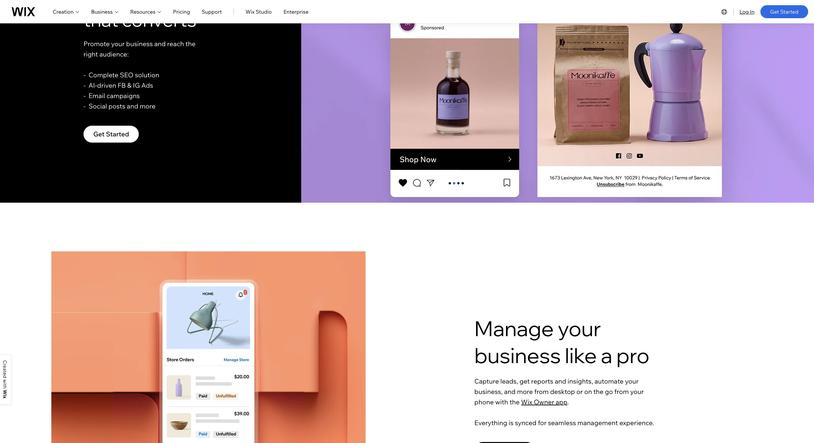 Task type: locate. For each thing, give the bounding box(es) containing it.
studio
[[256, 8, 272, 15]]

the right with
[[510, 398, 520, 406]]

wix left studio
[[246, 8, 255, 15]]

email
[[89, 92, 105, 100]]

get started link right in
[[761, 5, 809, 18]]

is
[[509, 419, 514, 427]]

get down "social"
[[93, 130, 105, 138]]

the
[[186, 40, 196, 48], [594, 388, 604, 396], [510, 398, 520, 406]]

your up audience:
[[111, 40, 125, 48]]

-  complete seo solution -  ai-driven fb & ig ads -  email campaigns -  social posts and more
[[84, 71, 159, 110]]

get started down posts
[[93, 130, 129, 138]]

campaigns
[[107, 92, 140, 100]]

from down 'reports'
[[535, 388, 549, 396]]

more inside -  complete seo solution -  ai-driven fb & ig ads -  email campaigns -  social posts and more
[[140, 102, 156, 110]]

app
[[556, 398, 568, 406]]

support
[[202, 8, 222, 15]]

your
[[111, 40, 125, 48], [558, 315, 601, 342], [625, 378, 639, 386], [631, 388, 644, 396]]

get started
[[771, 8, 799, 15], [93, 130, 129, 138]]

1 vertical spatial wix
[[521, 398, 533, 406]]

- left "social"
[[84, 102, 86, 110]]

creation
[[53, 8, 74, 15]]

0 vertical spatial started
[[781, 8, 799, 15]]

and
[[154, 40, 166, 48], [127, 102, 138, 110], [555, 378, 566, 386], [504, 388, 516, 396]]

- left complete
[[84, 71, 86, 79]]

converts
[[122, 8, 197, 31]]

your inside manage your business like a pro
[[558, 315, 601, 342]]

log in link
[[740, 8, 755, 15]]

started
[[781, 8, 799, 15], [106, 130, 129, 138]]

0 horizontal spatial wix
[[246, 8, 255, 15]]

more
[[140, 102, 156, 110], [517, 388, 533, 396]]

more down the ads
[[140, 102, 156, 110]]

resources
[[130, 8, 156, 15]]

or
[[577, 388, 583, 396]]

0 vertical spatial get
[[771, 8, 779, 15]]

and left reach
[[154, 40, 166, 48]]

get
[[771, 8, 779, 15], [93, 130, 105, 138]]

1 vertical spatial get
[[93, 130, 105, 138]]

get started link down posts
[[84, 126, 139, 143]]

enterprise
[[284, 8, 309, 15]]

wix left owner
[[521, 398, 533, 406]]

log in
[[740, 8, 755, 15]]

from right the go
[[615, 388, 629, 396]]

more down get
[[517, 388, 533, 396]]

and down campaigns
[[127, 102, 138, 110]]

get right in
[[771, 8, 779, 15]]

from
[[535, 388, 549, 396], [615, 388, 629, 396]]

pro
[[617, 342, 650, 369]]

0 horizontal spatial business
[[126, 40, 153, 48]]

experience.
[[620, 419, 655, 427]]

business
[[91, 8, 113, 15]]

wix studio link
[[246, 8, 272, 15]]

0 horizontal spatial more
[[140, 102, 156, 110]]

get started link
[[761, 5, 809, 18], [84, 126, 139, 143]]

4 - from the top
[[84, 102, 86, 110]]

the inside promote your business and reach the right audience:
[[186, 40, 196, 48]]

get
[[520, 378, 530, 386]]

phone
[[475, 398, 494, 406]]

1 vertical spatial more
[[517, 388, 533, 396]]

everything
[[475, 419, 507, 427]]

1 vertical spatial get started link
[[84, 126, 139, 143]]

your up like
[[558, 315, 601, 342]]

go
[[605, 388, 613, 396]]

0 horizontal spatial get started
[[93, 130, 129, 138]]

get started right in
[[771, 8, 799, 15]]

business inside manage your business like a pro
[[475, 342, 561, 369]]

2 vertical spatial the
[[510, 398, 520, 406]]

and inside -  complete seo solution -  ai-driven fb & ig ads -  email campaigns -  social posts and more
[[127, 102, 138, 110]]

wix studio
[[246, 8, 272, 15]]

creation button
[[53, 8, 79, 15]]

1 horizontal spatial from
[[615, 388, 629, 396]]

business up get
[[475, 342, 561, 369]]

- left email
[[84, 92, 86, 100]]

-
[[84, 71, 86, 79], [84, 81, 86, 90], [84, 92, 86, 100], [84, 102, 86, 110]]

2 horizontal spatial the
[[594, 388, 604, 396]]

wix
[[246, 8, 255, 15], [521, 398, 533, 406]]

business inside promote your business and reach the right audience:
[[126, 40, 153, 48]]

1 vertical spatial get started
[[93, 130, 129, 138]]

mobile_img_1688x1648.jpg image
[[51, 252, 366, 443]]

a
[[601, 342, 613, 369]]

everything is synced for seamless management experience.
[[475, 419, 655, 427]]

1 from from the left
[[535, 388, 549, 396]]

1 horizontal spatial business
[[475, 342, 561, 369]]

business up audience:
[[126, 40, 153, 48]]

the right on
[[594, 388, 604, 396]]

resources button
[[130, 8, 161, 15]]

and up 'desktop' at bottom right
[[555, 378, 566, 386]]

0 vertical spatial business
[[126, 40, 153, 48]]

1 horizontal spatial get started link
[[761, 5, 809, 18]]

with
[[495, 398, 508, 406]]

and down leads,
[[504, 388, 516, 396]]

1 vertical spatial business
[[475, 342, 561, 369]]

support link
[[202, 8, 222, 15]]

0 horizontal spatial the
[[186, 40, 196, 48]]

1 vertical spatial the
[[594, 388, 604, 396]]

social media and email marketing campaign for a coffee roaster. image
[[301, 0, 814, 203]]

1 vertical spatial started
[[106, 130, 129, 138]]

wix owner app link
[[521, 398, 568, 406]]

created with wix image
[[3, 361, 7, 399]]

business button
[[91, 8, 119, 15]]

capture
[[475, 378, 499, 386]]

the right reach
[[186, 40, 196, 48]]

insights,
[[568, 378, 593, 386]]

0 vertical spatial get started link
[[761, 5, 809, 18]]

- left 'ai-'
[[84, 81, 86, 90]]

0 vertical spatial more
[[140, 102, 156, 110]]

on
[[585, 388, 592, 396]]

seo
[[120, 71, 134, 79]]

business
[[126, 40, 153, 48], [475, 342, 561, 369]]

drive traffic that converts
[[84, 0, 197, 31]]

1 horizontal spatial get started
[[771, 8, 799, 15]]

2 from from the left
[[615, 388, 629, 396]]

0 horizontal spatial get
[[93, 130, 105, 138]]

&
[[127, 81, 132, 90]]

0 horizontal spatial from
[[535, 388, 549, 396]]

right
[[84, 50, 98, 58]]

0 vertical spatial wix
[[246, 8, 255, 15]]

0 vertical spatial the
[[186, 40, 196, 48]]

1 horizontal spatial wix
[[521, 398, 533, 406]]

1 horizontal spatial more
[[517, 388, 533, 396]]



Task type: describe. For each thing, give the bounding box(es) containing it.
0 horizontal spatial started
[[106, 130, 129, 138]]

owner
[[534, 398, 555, 406]]

product page for home decor site on the wix spaces app. image
[[163, 286, 254, 443]]

1 - from the top
[[84, 71, 86, 79]]

reports
[[531, 378, 554, 386]]

1 horizontal spatial started
[[781, 8, 799, 15]]

complete
[[89, 71, 118, 79]]

.
[[568, 398, 569, 406]]

business for promote
[[126, 40, 153, 48]]

your right the go
[[631, 388, 644, 396]]

for
[[538, 419, 547, 427]]

ai-
[[89, 81, 97, 90]]

posts
[[108, 102, 125, 110]]

ads
[[141, 81, 153, 90]]

synced
[[515, 419, 537, 427]]

your right automate
[[625, 378, 639, 386]]

0 vertical spatial get started
[[771, 8, 799, 15]]

reach
[[167, 40, 184, 48]]

social
[[89, 102, 107, 110]]

desktop
[[550, 388, 575, 396]]

like
[[565, 342, 597, 369]]

wix for wix owner app .
[[521, 398, 533, 406]]

2 - from the top
[[84, 81, 86, 90]]

3 - from the top
[[84, 92, 86, 100]]

wix for wix studio
[[246, 8, 255, 15]]

automate
[[595, 378, 624, 386]]

business,
[[475, 388, 503, 396]]

wix owner app .
[[521, 398, 569, 406]]

ig
[[133, 81, 140, 90]]

enterprise link
[[284, 8, 309, 15]]

0 horizontal spatial get started link
[[84, 126, 139, 143]]

pricing link
[[173, 8, 190, 15]]

pricing
[[173, 8, 190, 15]]

promote
[[84, 40, 110, 48]]

drive
[[84, 0, 128, 7]]

and inside promote your business and reach the right audience:
[[154, 40, 166, 48]]

1 horizontal spatial get
[[771, 8, 779, 15]]

traffic
[[131, 0, 183, 7]]

1 horizontal spatial the
[[510, 398, 520, 406]]

in
[[750, 8, 755, 15]]

manage
[[475, 315, 554, 342]]

fb
[[118, 81, 126, 90]]

log
[[740, 8, 749, 15]]

seamless
[[548, 419, 576, 427]]

leads,
[[501, 378, 518, 386]]

audience:
[[99, 50, 129, 58]]

business for manage
[[475, 342, 561, 369]]

language selector, english selected image
[[721, 8, 728, 15]]

driven
[[97, 81, 116, 90]]

management
[[578, 419, 618, 427]]

that
[[84, 8, 118, 31]]

your inside promote your business and reach the right audience:
[[111, 40, 125, 48]]

more inside capture leads, get reports and insights, automate your business, and more from desktop or on the go from your phone with the
[[517, 388, 533, 396]]

solution
[[135, 71, 159, 79]]

manage your business like a pro
[[475, 315, 650, 369]]

promote your business and reach the right audience:
[[84, 40, 196, 58]]

capture leads, get reports and insights, automate your business, and more from desktop or on the go from your phone with the
[[475, 378, 644, 406]]



Task type: vqa. For each thing, say whether or not it's contained in the screenshot.
LOG IN
yes



